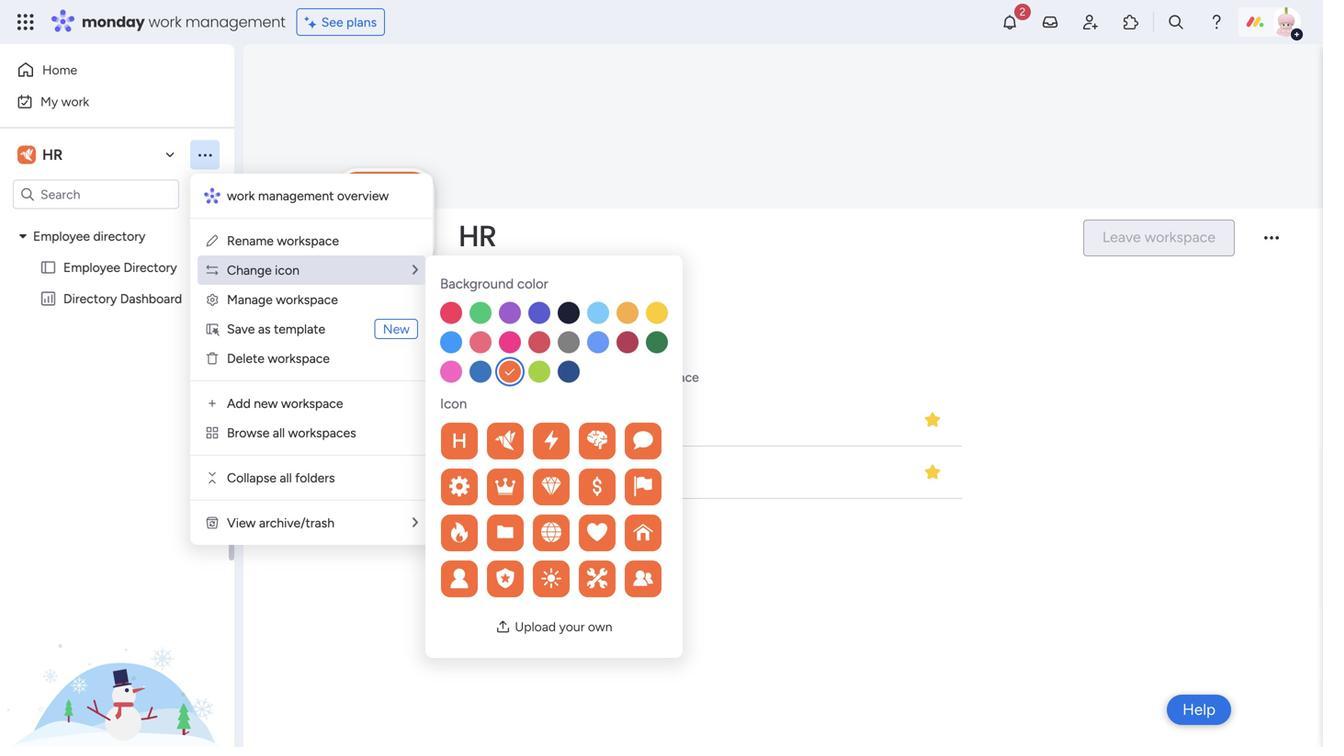 Task type: locate. For each thing, give the bounding box(es) containing it.
this
[[613, 369, 634, 385]]

directory
[[93, 228, 145, 244]]

workspace up workspaces
[[281, 396, 343, 411]]

1 remove from favorites image from the top
[[924, 410, 942, 429]]

save
[[227, 321, 255, 337]]

manage
[[227, 292, 273, 307]]

2 remove from favorites image from the top
[[924, 463, 942, 481]]

remove from favorites image
[[924, 410, 942, 429], [924, 463, 942, 481]]

invite members image
[[1082, 13, 1100, 31]]

browse all workspaces image
[[205, 426, 220, 440]]

0 vertical spatial directory dashboard
[[63, 291, 182, 307]]

1 list arrow image from the top
[[413, 263, 418, 277]]

0 horizontal spatial directory dashboard
[[63, 291, 182, 307]]

1 horizontal spatial dashboard
[[435, 412, 497, 428]]

your
[[559, 619, 585, 635]]

boards
[[397, 326, 442, 343]]

0 vertical spatial dashboard
[[120, 291, 182, 307]]

workspace for manage workspace
[[276, 292, 338, 307]]

folders
[[295, 470, 335, 486]]

delete
[[227, 351, 265, 366]]

work right monday
[[149, 11, 182, 32]]

recently
[[549, 369, 596, 385]]

0 vertical spatial employee directory
[[63, 260, 177, 275]]

dashboard up h
[[435, 412, 497, 428]]

rename workspace
[[227, 233, 339, 249]]

1 horizontal spatial hr
[[459, 215, 497, 256]]

0 vertical spatial employee
[[33, 228, 90, 244]]

home
[[42, 62, 77, 78]]

1 vertical spatial list arrow image
[[413, 516, 418, 529]]

add
[[227, 396, 251, 411]]

directory dashboard down directory
[[63, 291, 182, 307]]

menu
[[190, 174, 433, 545]]

workspace for delete workspace
[[268, 351, 330, 366]]

change icon
[[227, 262, 300, 278]]

collapse all folders
[[227, 470, 335, 486]]

employee inside quick search results list box
[[378, 465, 435, 480]]

photo icon image
[[496, 620, 511, 634]]

workspace down template
[[268, 351, 330, 366]]

0 vertical spatial management
[[185, 11, 286, 32]]

my work
[[40, 94, 89, 109]]

workspace
[[277, 233, 339, 249], [276, 292, 338, 307], [268, 351, 330, 366], [637, 369, 699, 385], [281, 396, 343, 411]]

2 vertical spatial work
[[227, 188, 255, 204]]

work up rename
[[227, 188, 255, 204]]

2 horizontal spatial work
[[227, 188, 255, 204]]

upload your own
[[515, 619, 613, 635]]

0 vertical spatial all
[[273, 425, 285, 441]]

0 horizontal spatial dashboard
[[120, 291, 182, 307]]

employee directory down h
[[378, 465, 492, 480]]

remove from favorites image inside employee directory link
[[924, 463, 942, 481]]

employee
[[33, 228, 90, 244], [63, 260, 120, 275], [378, 465, 435, 480]]

1 vertical spatial work
[[61, 94, 89, 109]]

notifications image
[[1001, 13, 1019, 31]]

employee right folders
[[378, 465, 435, 480]]

1 vertical spatial directory dashboard
[[378, 412, 497, 428]]

list arrow image for change icon
[[413, 263, 418, 277]]

collapse
[[227, 470, 277, 486]]

workspace image
[[17, 145, 36, 165]]

1 vertical spatial remove from favorites image
[[924, 463, 942, 481]]

recent boards
[[347, 326, 442, 343]]

list box containing employee directory
[[0, 217, 234, 563]]

workspace selection element
[[17, 144, 65, 166]]

rename workspace image
[[205, 233, 220, 248]]

dashboard left manage workspace icon
[[120, 291, 182, 307]]

add new workspace
[[227, 396, 343, 411]]

help image
[[1208, 13, 1226, 31]]

lottie animation image
[[0, 562, 234, 747]]

my
[[40, 94, 58, 109]]

0 vertical spatial remove from favorites image
[[924, 410, 942, 429]]

0 horizontal spatial employee directory
[[63, 260, 177, 275]]

2 list arrow image from the top
[[413, 516, 418, 529]]

2 image
[[1015, 1, 1031, 22]]

Search in workspace field
[[39, 184, 154, 205]]

all left folders
[[280, 470, 292, 486]]

workspace up template
[[276, 292, 338, 307]]

1 vertical spatial hr
[[459, 215, 497, 256]]

1 horizontal spatial directory dashboard
[[378, 412, 497, 428]]

work management overview
[[227, 188, 389, 204]]

workspace image
[[20, 145, 33, 165]]

directory down directory
[[124, 260, 177, 275]]

2 vertical spatial employee
[[378, 465, 435, 480]]

employee directory
[[63, 260, 177, 275], [378, 465, 492, 480]]

hr right workspace image
[[42, 146, 63, 164]]

help button
[[1168, 695, 1232, 725]]

save as template
[[227, 321, 326, 337]]

view archive/trash
[[227, 515, 335, 531]]

delete workspace image
[[205, 351, 220, 366]]

monday work management
[[82, 11, 286, 32]]

lottie animation element
[[0, 562, 234, 747]]

1 horizontal spatial work
[[149, 11, 182, 32]]

all down add new workspace
[[273, 425, 285, 441]]

collapse all folders image
[[205, 471, 220, 485]]

hr up background
[[459, 215, 497, 256]]

remove from favorites image inside the directory dashboard link
[[924, 410, 942, 429]]

management
[[185, 11, 286, 32], [258, 188, 334, 204]]

0 horizontal spatial hr
[[42, 146, 63, 164]]

workspace up icon
[[277, 233, 339, 249]]

all for browse
[[273, 425, 285, 441]]

workspace options image
[[196, 145, 214, 164]]

option
[[0, 220, 234, 223]]

archive/trash
[[259, 515, 335, 531]]

employee down employee directory
[[63, 260, 120, 275]]

0 vertical spatial hr
[[42, 146, 63, 164]]

employee directory down directory
[[63, 260, 177, 275]]

1 horizontal spatial employee directory
[[378, 465, 492, 480]]

1 vertical spatial employee directory
[[378, 465, 492, 480]]

directory dashboard inside quick search results list box
[[378, 412, 497, 428]]

0 horizontal spatial work
[[61, 94, 89, 109]]

all
[[273, 425, 285, 441], [280, 470, 292, 486]]

0 vertical spatial list arrow image
[[413, 263, 418, 277]]

directory
[[124, 260, 177, 275], [63, 291, 117, 307], [378, 412, 431, 428], [438, 465, 492, 480]]

browse
[[227, 425, 270, 441]]

recent
[[347, 326, 394, 343]]

work
[[149, 11, 182, 32], [61, 94, 89, 109], [227, 188, 255, 204]]

work inside button
[[61, 94, 89, 109]]

employee directory link
[[320, 447, 966, 499]]

hr
[[42, 146, 63, 164], [459, 215, 497, 256]]

dashboard
[[120, 291, 182, 307], [435, 412, 497, 428]]

1 vertical spatial dashboard
[[435, 412, 497, 428]]

upload your own button
[[488, 612, 620, 642]]

icon
[[275, 262, 300, 278]]

1 vertical spatial all
[[280, 470, 292, 486]]

view
[[227, 515, 256, 531]]

v2 ellipsis image
[[1265, 237, 1280, 252]]

directory dashboard up h
[[378, 412, 497, 428]]

see
[[321, 14, 343, 30]]

directory dashboard
[[63, 291, 182, 307], [378, 412, 497, 428]]

employee directory inside quick search results list box
[[378, 465, 492, 480]]

list arrow image
[[413, 263, 418, 277], [413, 516, 418, 529]]

color
[[517, 276, 548, 292]]

background
[[440, 276, 514, 292]]

0 vertical spatial work
[[149, 11, 182, 32]]

employee up public board image
[[33, 228, 90, 244]]

work right my in the top left of the page
[[61, 94, 89, 109]]

1 vertical spatial management
[[258, 188, 334, 204]]

list box
[[0, 217, 234, 563]]

directory dashboard link
[[320, 394, 966, 447]]



Task type: vqa. For each thing, say whether or not it's contained in the screenshot.
Rename workspace Icon at the left of the page
yes



Task type: describe. For each thing, give the bounding box(es) containing it.
boards
[[347, 369, 386, 385]]

in
[[600, 369, 610, 385]]

directory down h
[[438, 465, 492, 480]]

public dashboard image
[[40, 290, 57, 307]]

and
[[389, 369, 411, 385]]

directory down 'and'
[[378, 412, 431, 428]]

change icon image
[[205, 263, 220, 278]]

service icon image
[[205, 322, 220, 336]]

remove from favorites image for directory dashboard
[[924, 410, 942, 429]]

permissions
[[548, 326, 626, 343]]

select product image
[[17, 13, 35, 31]]

caret down image
[[19, 230, 27, 243]]

my work button
[[11, 87, 198, 116]]

view archive/trash image
[[205, 516, 220, 530]]

remove from favorites image for employee directory
[[924, 463, 942, 481]]

change
[[227, 262, 272, 278]]

see plans
[[321, 14, 377, 30]]

browse all workspaces
[[227, 425, 356, 441]]

all for collapse
[[280, 470, 292, 486]]

background color
[[440, 276, 548, 292]]

menu containing work management overview
[[190, 174, 433, 545]]

upload
[[515, 619, 556, 635]]

monday
[[82, 11, 145, 32]]

rename
[[227, 233, 274, 249]]

1 vertical spatial employee
[[63, 260, 120, 275]]

dashboards
[[414, 369, 481, 385]]

public board image
[[40, 259, 57, 276]]

overview
[[337, 188, 389, 204]]

hr button
[[13, 139, 183, 171]]

quick search results list box
[[320, 394, 968, 499]]

you
[[484, 369, 505, 385]]

own
[[588, 619, 613, 635]]

workspace for rename workspace
[[277, 233, 339, 249]]

template
[[274, 321, 326, 337]]

icon
[[440, 396, 467, 412]]

see plans button
[[297, 8, 385, 36]]

manage workspace
[[227, 292, 338, 307]]

work for monday
[[149, 11, 182, 32]]

inbox image
[[1041, 13, 1060, 31]]

help
[[1183, 700, 1216, 719]]

manage workspace image
[[205, 292, 220, 307]]

plans
[[347, 14, 377, 30]]

home button
[[11, 55, 198, 85]]

dashboard inside quick search results list box
[[435, 412, 497, 428]]

employee directory
[[33, 228, 145, 244]]

apps image
[[1122, 13, 1141, 31]]

new
[[383, 321, 410, 337]]

work for my
[[61, 94, 89, 109]]

visited
[[508, 369, 546, 385]]

ruby anderson image
[[1272, 7, 1302, 37]]

delete workspace
[[227, 351, 330, 366]]

members
[[464, 326, 526, 343]]

search everything image
[[1167, 13, 1186, 31]]

add new workspace image
[[205, 396, 220, 411]]

new
[[254, 396, 278, 411]]

h
[[452, 429, 467, 453]]

boards and dashboards you visited recently in this workspace
[[347, 369, 699, 385]]

list arrow image for view archive/trash
[[413, 516, 418, 529]]

as
[[258, 321, 271, 337]]

HR field
[[454, 215, 1068, 256]]

hr inside workspace selection element
[[42, 146, 63, 164]]

workspace right this at left
[[637, 369, 699, 385]]

directory right public dashboard icon
[[63, 291, 117, 307]]

workspaces
[[288, 425, 356, 441]]



